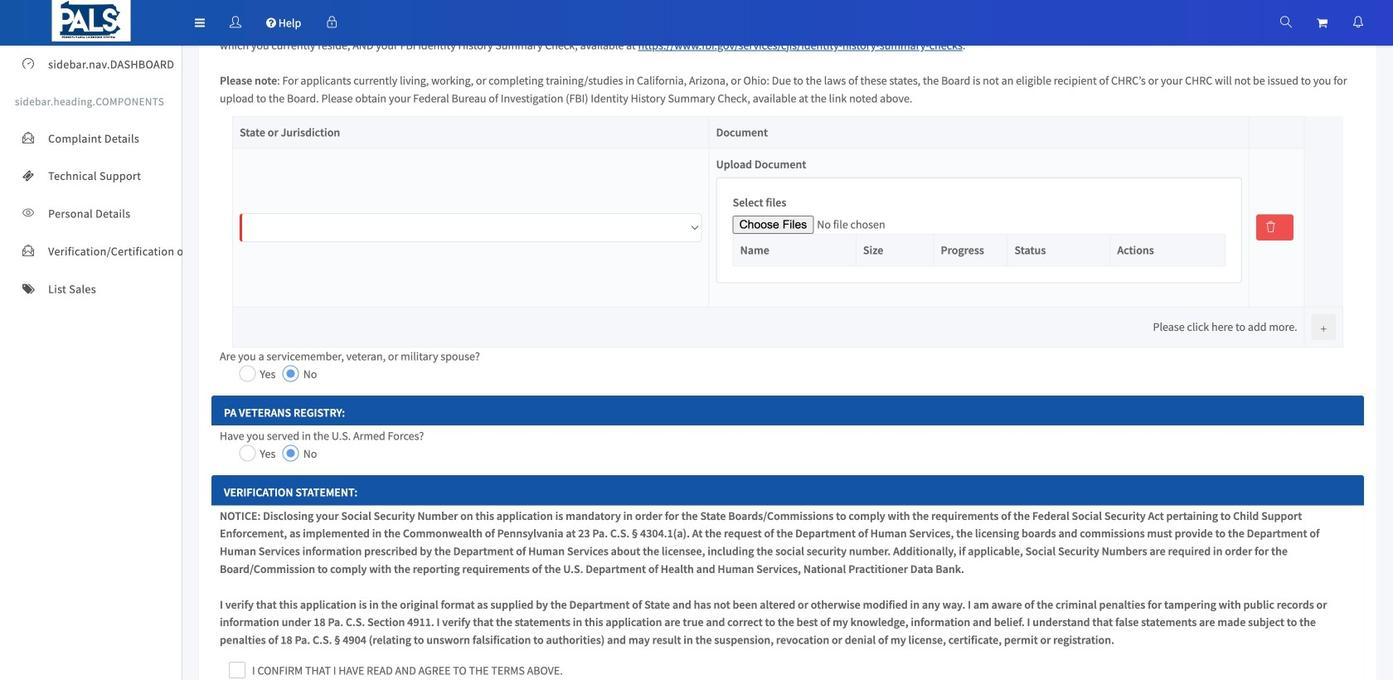 Task type: locate. For each thing, give the bounding box(es) containing it.
navigation
[[0, 0, 1394, 46]]

None file field
[[733, 216, 929, 234]]

check image
[[229, 662, 246, 679]]

app logo image
[[52, 0, 131, 41]]

add row image
[[1321, 323, 1327, 333]]



Task type: describe. For each thing, give the bounding box(es) containing it.
delete image
[[1266, 222, 1277, 232]]



Task type: vqa. For each thing, say whether or not it's contained in the screenshot.
the App Logo
yes



